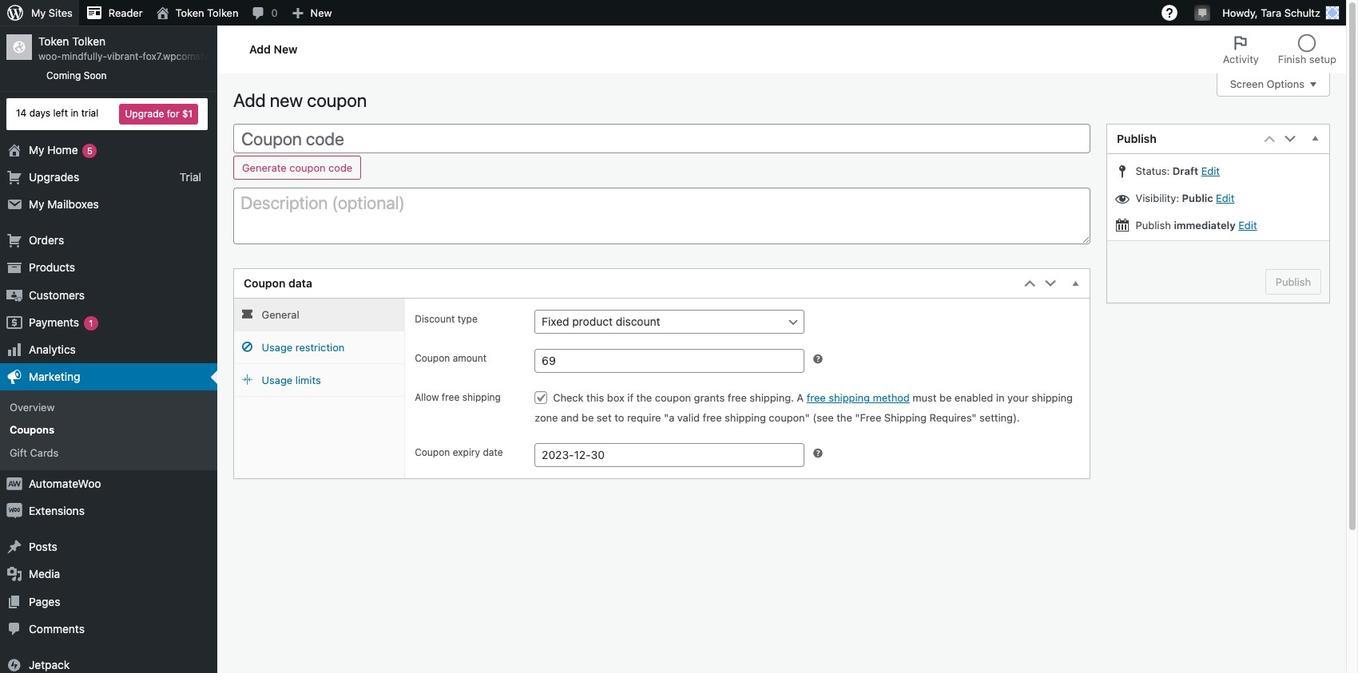Task type: vqa. For each thing, say whether or not it's contained in the screenshot.
Allow free shipping checkbox at left bottom
yes



Task type: describe. For each thing, give the bounding box(es) containing it.
toolbar navigation
[[0, 0, 1346, 29]]

shipping.
[[750, 392, 794, 404]]

reader
[[109, 6, 143, 19]]

data
[[288, 277, 312, 290]]

new
[[270, 89, 303, 111]]

shipping right your
[[1032, 392, 1073, 404]]

coupon"
[[769, 412, 810, 424]]

coming
[[46, 69, 81, 81]]

(see
[[813, 412, 834, 424]]

status:
[[1136, 164, 1170, 177]]

posts
[[29, 540, 57, 554]]

vibrant-
[[107, 50, 143, 62]]

1 vertical spatial code
[[328, 162, 352, 175]]

and
[[561, 412, 579, 424]]

my for my mailboxes
[[29, 197, 44, 211]]

this
[[586, 392, 604, 404]]

the inside must be enabled in your shipping zone and be set to require "a valid free shipping coupon" (see the "free shipping requires" setting).
[[837, 412, 852, 424]]

method
[[873, 392, 910, 404]]

"a
[[664, 412, 674, 424]]

edit button for visibility: public edit
[[1216, 192, 1235, 204]]

reader link
[[79, 0, 149, 26]]

woo-
[[38, 50, 61, 62]]

amount
[[453, 352, 487, 364]]

0 link
[[245, 0, 284, 26]]

schultz
[[1284, 6, 1320, 19]]

media
[[29, 567, 60, 581]]

grants
[[694, 392, 725, 404]]

new inside toolbar navigation
[[310, 6, 332, 19]]

1 vertical spatial coupon
[[289, 162, 326, 175]]

generate coupon code
[[242, 162, 352, 175]]

2 vertical spatial coupon
[[655, 392, 691, 404]]

usage for usage limits
[[262, 374, 292, 387]]

automatewoo link
[[0, 470, 217, 498]]

screen
[[1230, 78, 1264, 91]]

comments link
[[0, 616, 217, 643]]

2 vertical spatial edit
[[1238, 219, 1257, 232]]

usage restriction link
[[234, 332, 404, 364]]

comments
[[29, 622, 85, 636]]

pages link
[[0, 588, 217, 616]]

discount
[[415, 313, 455, 325]]

allow
[[415, 392, 439, 404]]

coupon for coupon data
[[244, 277, 285, 290]]

0 vertical spatial code
[[306, 129, 344, 149]]

general link
[[234, 299, 404, 332]]

in for your
[[996, 392, 1004, 404]]

coupon for coupon code
[[241, 129, 302, 149]]

add for add new
[[249, 42, 271, 56]]

immediately
[[1174, 219, 1235, 232]]

0 vertical spatial be
[[939, 392, 952, 404]]

if
[[627, 392, 634, 404]]

usage limits
[[262, 374, 321, 387]]

notification image
[[1196, 6, 1209, 18]]

tolken for token tolken woo-mindfully-vibrant-fox7.wpcomstaging.com coming soon
[[72, 34, 106, 48]]

Description (optional) text field
[[233, 188, 1090, 245]]

trial
[[81, 107, 98, 119]]

home
[[47, 143, 78, 156]]

posts link
[[0, 534, 217, 561]]

your
[[1007, 392, 1029, 404]]

in for trial
[[71, 107, 79, 119]]

0 vertical spatial the
[[636, 392, 652, 404]]

add for add new coupon
[[233, 89, 266, 111]]

jetpack link
[[0, 652, 217, 673]]

howdy,
[[1222, 6, 1258, 19]]

soon
[[84, 69, 107, 81]]

my for my home 5
[[29, 143, 44, 156]]

14 days left in trial
[[16, 107, 98, 119]]

type
[[457, 313, 477, 325]]

coupon data
[[244, 277, 312, 290]]

extensions
[[29, 504, 85, 518]]

0 vertical spatial coupon
[[307, 89, 367, 111]]

jetpack
[[29, 658, 70, 672]]

edit for public
[[1216, 192, 1235, 204]]

main menu navigation
[[0, 26, 251, 673]]

1 vertical spatial new
[[274, 42, 297, 56]]

visibility: public edit
[[1133, 192, 1235, 204]]

require
[[627, 412, 661, 424]]

upgrade for $1
[[125, 108, 193, 119]]

free shipping method link
[[807, 392, 910, 404]]

must
[[913, 392, 937, 404]]

coupon for coupon expiry date
[[415, 447, 450, 459]]

screen options
[[1230, 78, 1304, 91]]

5
[[87, 145, 93, 155]]

usage limits link
[[234, 364, 404, 397]]

my for my sites
[[31, 6, 46, 19]]

free right grants
[[728, 392, 747, 404]]

token for token tolken woo-mindfully-vibrant-fox7.wpcomstaging.com coming soon
[[38, 34, 69, 48]]

products
[[29, 261, 75, 274]]

gift cards link
[[0, 441, 217, 464]]

extensions link
[[0, 498, 217, 525]]

for
[[167, 108, 179, 119]]

mailboxes
[[47, 197, 99, 211]]

shipping up "free
[[829, 392, 870, 404]]

usage restriction
[[262, 341, 345, 354]]

customers link
[[0, 282, 217, 309]]

shipping down check this box if the coupon grants free shipping. a free shipping method
[[725, 412, 766, 424]]

coupon amount
[[415, 352, 487, 364]]

set
[[597, 412, 612, 424]]

payments
[[29, 315, 79, 329]]

requires"
[[929, 412, 977, 424]]

activity
[[1223, 53, 1259, 66]]

token tolken link
[[149, 0, 245, 26]]

my sites
[[31, 6, 73, 19]]

mindfully-
[[61, 50, 107, 62]]



Task type: locate. For each thing, give the bounding box(es) containing it.
1 vertical spatial tolken
[[72, 34, 106, 48]]

coupon left expiry
[[415, 447, 450, 459]]

orders
[[29, 233, 64, 247]]

restriction
[[295, 341, 345, 354]]

1 vertical spatial in
[[996, 392, 1004, 404]]

1 vertical spatial the
[[837, 412, 852, 424]]

1 vertical spatial publish
[[1136, 219, 1171, 232]]

value of the coupon. image
[[811, 353, 824, 366]]

screen options button
[[1216, 73, 1330, 97]]

publish for publish
[[1117, 132, 1156, 145]]

in inside navigation
[[71, 107, 79, 119]]

edit right public
[[1216, 192, 1235, 204]]

1 horizontal spatial new
[[310, 6, 332, 19]]

the coupon will expire at 00:00:00 of this date. image
[[811, 447, 824, 460]]

token up fox7.wpcomstaging.com
[[175, 6, 204, 19]]

tara
[[1261, 6, 1281, 19]]

0 horizontal spatial the
[[636, 392, 652, 404]]

code up generate coupon code
[[306, 129, 344, 149]]

be left set
[[582, 412, 594, 424]]

generate
[[242, 162, 287, 175]]

edit right immediately
[[1238, 219, 1257, 232]]

publish up status:
[[1117, 132, 1156, 145]]

tolken
[[207, 6, 238, 19], [72, 34, 106, 48]]

upgrade for $1 button
[[119, 104, 198, 124]]

1 horizontal spatial in
[[996, 392, 1004, 404]]

a
[[797, 392, 804, 404]]

coupon up "generate"
[[241, 129, 302, 149]]

edit button right draft
[[1201, 164, 1220, 177]]

coupon code
[[241, 129, 344, 149]]

add
[[249, 42, 271, 56], [233, 89, 266, 111]]

1 vertical spatial token
[[38, 34, 69, 48]]

new right 0
[[310, 6, 332, 19]]

my left home
[[29, 143, 44, 156]]

tolken inside token tolken woo-mindfully-vibrant-fox7.wpcomstaging.com coming soon
[[72, 34, 106, 48]]

check
[[553, 392, 584, 404]]

zone
[[535, 412, 558, 424]]

payments 1
[[29, 315, 93, 329]]

usage
[[262, 341, 292, 354], [262, 374, 292, 387]]

edit button right public
[[1216, 192, 1235, 204]]

visibility:
[[1136, 192, 1179, 204]]

add left new
[[233, 89, 266, 111]]

orders link
[[0, 227, 217, 254]]

date
[[483, 447, 503, 459]]

token tolken woo-mindfully-vibrant-fox7.wpcomstaging.com coming soon
[[38, 34, 251, 81]]

usage down general
[[262, 341, 292, 354]]

coupon
[[307, 89, 367, 111], [289, 162, 326, 175], [655, 392, 691, 404]]

finish setup
[[1278, 53, 1336, 66]]

add down the 0 link
[[249, 42, 271, 56]]

0 vertical spatial in
[[71, 107, 79, 119]]

status: draft edit
[[1133, 164, 1220, 177]]

2 vertical spatial my
[[29, 197, 44, 211]]

my left sites
[[31, 6, 46, 19]]

coupon left 'amount'
[[415, 352, 450, 364]]

token for token tolken
[[175, 6, 204, 19]]

1 vertical spatial edit
[[1216, 192, 1235, 204]]

publish for publish immediately edit
[[1136, 219, 1171, 232]]

my
[[31, 6, 46, 19], [29, 143, 44, 156], [29, 197, 44, 211]]

0 horizontal spatial token
[[38, 34, 69, 48]]

0 horizontal spatial tolken
[[72, 34, 106, 48]]

code down coupon code
[[328, 162, 352, 175]]

1 vertical spatial usage
[[262, 374, 292, 387]]

new
[[310, 6, 332, 19], [274, 42, 297, 56]]

0 vertical spatial new
[[310, 6, 332, 19]]

my sites link
[[0, 0, 79, 26]]

publish down visibility:
[[1136, 219, 1171, 232]]

options
[[1267, 78, 1304, 91]]

14
[[16, 107, 27, 119]]

0 horizontal spatial new
[[274, 42, 297, 56]]

fox7.wpcomstaging.com
[[143, 50, 251, 62]]

coupon up general
[[244, 277, 285, 290]]

the right if on the bottom of page
[[636, 392, 652, 404]]

edit button right immediately
[[1238, 219, 1257, 232]]

tolken for token tolken
[[207, 6, 238, 19]]

expiry
[[453, 447, 480, 459]]

setting).
[[979, 412, 1020, 424]]

my inside toolbar navigation
[[31, 6, 46, 19]]

free right a
[[807, 392, 826, 404]]

coupon right new
[[307, 89, 367, 111]]

0 vertical spatial edit
[[1201, 164, 1220, 177]]

the
[[636, 392, 652, 404], [837, 412, 852, 424]]

token up woo- at left top
[[38, 34, 69, 48]]

days
[[29, 107, 50, 119]]

tolken up mindfully-
[[72, 34, 106, 48]]

usage for usage restriction
[[262, 341, 292, 354]]

0 vertical spatial add
[[249, 42, 271, 56]]

add new coupon
[[233, 89, 367, 111]]

shipping down 'amount'
[[462, 392, 501, 404]]

check this box if the coupon grants free shipping. a free shipping method
[[553, 392, 910, 404]]

2 usage from the top
[[262, 374, 292, 387]]

setup
[[1309, 53, 1336, 66]]

1 vertical spatial add
[[233, 89, 266, 111]]

upgrades
[[29, 170, 79, 184]]

free right allow
[[442, 392, 460, 404]]

automatewoo
[[29, 477, 101, 490]]

finish setup button
[[1268, 26, 1346, 73]]

allow free shipping
[[415, 392, 501, 404]]

Coupon code text field
[[233, 124, 1090, 154]]

0
[[271, 6, 278, 19]]

edit
[[1201, 164, 1220, 177], [1216, 192, 1235, 204], [1238, 219, 1257, 232]]

gift
[[10, 446, 27, 459]]

0 vertical spatial my
[[31, 6, 46, 19]]

"free
[[855, 412, 881, 424]]

free inside must be enabled in your shipping zone and be set to require "a valid free shipping coupon" (see the "free shipping requires" setting).
[[703, 412, 722, 424]]

box
[[607, 392, 624, 404]]

draft
[[1172, 164, 1198, 177]]

Allow free shipping checkbox
[[535, 392, 547, 404]]

new down 0
[[274, 42, 297, 56]]

1 horizontal spatial the
[[837, 412, 852, 424]]

edit for draft
[[1201, 164, 1220, 177]]

in
[[71, 107, 79, 119], [996, 392, 1004, 404]]

to
[[614, 412, 624, 424]]

shipping
[[462, 392, 501, 404], [829, 392, 870, 404], [1032, 392, 1073, 404], [725, 412, 766, 424]]

None submit
[[1265, 269, 1321, 295]]

0 vertical spatial usage
[[262, 341, 292, 354]]

token tolken
[[175, 6, 238, 19]]

upgrade
[[125, 108, 164, 119]]

publish immediately edit
[[1133, 219, 1257, 232]]

generate coupon code link
[[233, 156, 361, 180]]

shipping
[[884, 412, 927, 424]]

limits
[[295, 374, 321, 387]]

tab list
[[1213, 26, 1346, 73]]

marketing
[[29, 370, 80, 383]]

edit button for status: draft edit
[[1201, 164, 1220, 177]]

1 usage from the top
[[262, 341, 292, 354]]

Coupon amount text field
[[535, 349, 804, 373]]

analytics link
[[0, 336, 217, 364]]

coupon up the "a on the bottom left of the page
[[655, 392, 691, 404]]

in left your
[[996, 392, 1004, 404]]

1 vertical spatial be
[[582, 412, 594, 424]]

free down grants
[[703, 412, 722, 424]]

0 horizontal spatial be
[[582, 412, 594, 424]]

in inside must be enabled in your shipping zone and be set to require "a valid free shipping coupon" (see the "free shipping requires" setting).
[[996, 392, 1004, 404]]

trial
[[180, 170, 201, 184]]

$1
[[182, 108, 193, 119]]

howdy, tara schultz
[[1222, 6, 1320, 19]]

0 horizontal spatial in
[[71, 107, 79, 119]]

token inside token tolken woo-mindfully-vibrant-fox7.wpcomstaging.com coming soon
[[38, 34, 69, 48]]

Coupon expiry date text field
[[535, 444, 804, 467]]

discount type
[[415, 313, 477, 325]]

overview
[[10, 401, 55, 414]]

coupon for coupon amount
[[415, 352, 450, 364]]

cards
[[30, 446, 59, 459]]

coupon down coupon code
[[289, 162, 326, 175]]

general
[[262, 309, 299, 321]]

be right must
[[939, 392, 952, 404]]

usage left limits
[[262, 374, 292, 387]]

tolken inside toolbar navigation
[[207, 6, 238, 19]]

0 vertical spatial tolken
[[207, 6, 238, 19]]

1 horizontal spatial be
[[939, 392, 952, 404]]

in right left
[[71, 107, 79, 119]]

overview link
[[0, 396, 217, 419]]

1 horizontal spatial tolken
[[207, 6, 238, 19]]

token inside toolbar navigation
[[175, 6, 204, 19]]

0 vertical spatial token
[[175, 6, 204, 19]]

0 vertical spatial edit button
[[1201, 164, 1220, 177]]

must be enabled in your shipping zone and be set to require "a valid free shipping coupon" (see the "free shipping requires" setting).
[[535, 392, 1073, 424]]

0 vertical spatial publish
[[1117, 132, 1156, 145]]

enabled
[[954, 392, 993, 404]]

2 vertical spatial edit button
[[1238, 219, 1257, 232]]

tolken left the 0 link
[[207, 6, 238, 19]]

coupons link
[[0, 419, 217, 441]]

1 horizontal spatial token
[[175, 6, 204, 19]]

coupons
[[10, 424, 54, 437]]

1 vertical spatial edit button
[[1216, 192, 1235, 204]]

edit right draft
[[1201, 164, 1220, 177]]

the right (see
[[837, 412, 852, 424]]

tab list containing activity
[[1213, 26, 1346, 73]]

1 vertical spatial my
[[29, 143, 44, 156]]

my down upgrades
[[29, 197, 44, 211]]

pages
[[29, 595, 60, 608]]



